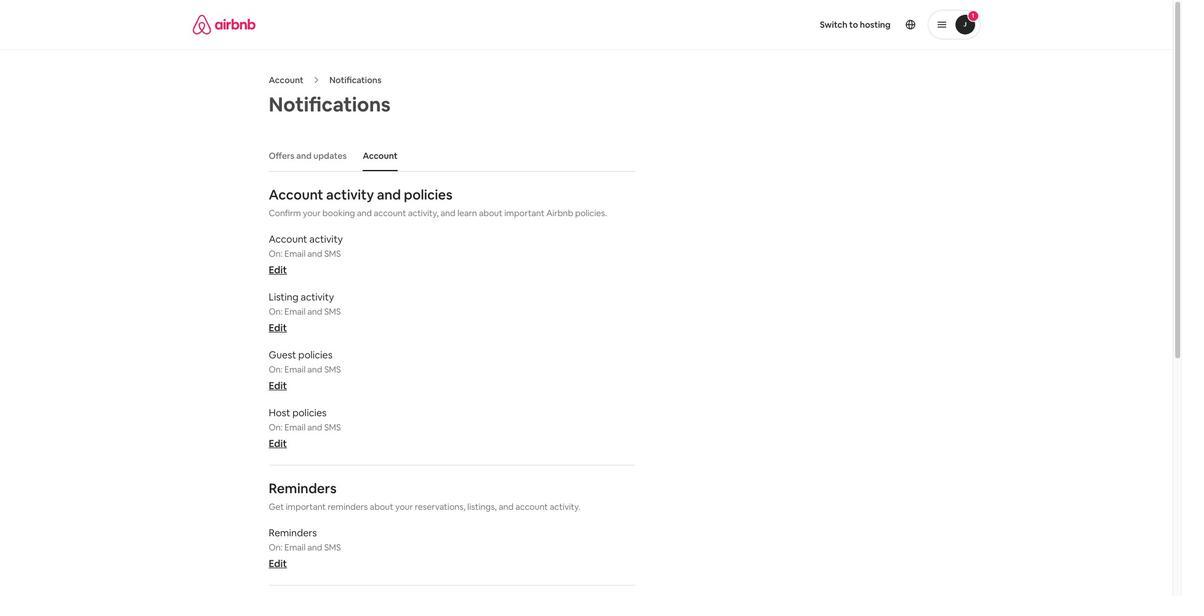 Task type: describe. For each thing, give the bounding box(es) containing it.
edit button for reminders
[[269, 557, 287, 570]]

tab list containing offers and updates
[[263, 140, 635, 171]]

account inside account activity and policies confirm your booking and account activity, and learn about important airbnb policies.
[[269, 186, 323, 203]]

1 button
[[928, 10, 981, 39]]

email inside reminders on: email and sms edit
[[284, 542, 306, 553]]

email for guest
[[284, 364, 306, 375]]

important inside "reminders get important reminders about your reservations, listings, and account activity."
[[286, 501, 326, 512]]

reservations,
[[415, 501, 466, 512]]

and inside "reminders get important reminders about your reservations, listings, and account activity."
[[499, 501, 514, 512]]

guest
[[269, 349, 296, 361]]

edit inside reminders on: email and sms edit
[[269, 557, 287, 570]]

and inside guest policies on: email and sms edit
[[307, 364, 322, 375]]

account activity on: email and sms edit
[[269, 233, 343, 276]]

reminders get important reminders about your reservations, listings, and account activity.
[[269, 480, 580, 512]]

reminders for edit
[[269, 526, 317, 539]]

activity,
[[408, 208, 439, 219]]

email for host
[[284, 422, 306, 433]]

sms inside reminders on: email and sms edit
[[324, 542, 341, 553]]

1 vertical spatial notifications
[[269, 92, 391, 117]]

on: inside reminders on: email and sms edit
[[269, 542, 283, 553]]

on: for account
[[269, 248, 283, 259]]

edit for host
[[269, 437, 287, 450]]

account inside "reminders get important reminders about your reservations, listings, and account activity."
[[516, 501, 548, 512]]

offers and updates
[[269, 150, 347, 161]]

and inside button
[[296, 150, 312, 161]]

and inside host policies on: email and sms edit
[[307, 422, 322, 433]]

switch to hosting
[[820, 19, 891, 30]]

listing
[[269, 291, 299, 304]]

on: for listing
[[269, 306, 283, 317]]

about inside account activity and policies confirm your booking and account activity, and learn about important airbnb policies.
[[479, 208, 503, 219]]

edit button for account
[[269, 264, 287, 276]]

and inside reminders on: email and sms edit
[[307, 542, 322, 553]]

switch to hosting link
[[813, 12, 898, 38]]

to
[[849, 19, 858, 30]]

sms for listing activity
[[324, 306, 341, 317]]

your for account
[[303, 208, 321, 219]]

account button
[[357, 144, 404, 167]]

switch
[[820, 19, 847, 30]]

learn
[[457, 208, 477, 219]]

offers
[[269, 150, 294, 161]]

confirm
[[269, 208, 301, 219]]

1
[[972, 12, 975, 20]]

on: for host
[[269, 422, 283, 433]]

edit button for guest
[[269, 379, 287, 392]]

sms for guest policies
[[324, 364, 341, 375]]

reminders
[[328, 501, 368, 512]]

listing activity on: email and sms edit
[[269, 291, 341, 334]]

activity for listing activity
[[301, 291, 334, 304]]



Task type: vqa. For each thing, say whether or not it's contained in the screenshot.
Online Experiences link
no



Task type: locate. For each thing, give the bounding box(es) containing it.
your left reservations,
[[395, 501, 413, 512]]

2 edit from the top
[[269, 321, 287, 334]]

account tab panel
[[269, 186, 635, 596]]

notifications element
[[263, 140, 635, 596]]

account
[[374, 208, 406, 219], [516, 501, 548, 512]]

important inside account activity and policies confirm your booking and account activity, and learn about important airbnb policies.
[[504, 208, 545, 219]]

email for listing
[[284, 306, 306, 317]]

0 horizontal spatial about
[[370, 501, 393, 512]]

edit up the listing at the left
[[269, 264, 287, 276]]

important left the airbnb
[[504, 208, 545, 219]]

edit button up guest at the left bottom of page
[[269, 321, 287, 334]]

activity inside listing activity on: email and sms edit
[[301, 291, 334, 304]]

activity for account activity
[[309, 233, 343, 246]]

edit button for host
[[269, 437, 287, 450]]

account inside account activity and policies confirm your booking and account activity, and learn about important airbnb policies.
[[374, 208, 406, 219]]

reminders down get
[[269, 526, 317, 539]]

2 email from the top
[[284, 306, 306, 317]]

1 vertical spatial policies
[[298, 349, 333, 361]]

1 horizontal spatial about
[[479, 208, 503, 219]]

0 vertical spatial activity
[[326, 186, 374, 203]]

sms for host policies
[[324, 422, 341, 433]]

1 edit button from the top
[[269, 264, 287, 276]]

0 horizontal spatial account
[[374, 208, 406, 219]]

account left activity.
[[516, 501, 548, 512]]

3 sms from the top
[[324, 364, 341, 375]]

sms inside 'account activity on: email and sms edit'
[[324, 248, 341, 259]]

5 on: from the top
[[269, 542, 283, 553]]

1 sms from the top
[[324, 248, 341, 259]]

activity
[[326, 186, 374, 203], [309, 233, 343, 246], [301, 291, 334, 304]]

1 vertical spatial important
[[286, 501, 326, 512]]

email
[[284, 248, 306, 259], [284, 306, 306, 317], [284, 364, 306, 375], [284, 422, 306, 433], [284, 542, 306, 553]]

1 vertical spatial reminders
[[269, 526, 317, 539]]

account inside 'account activity on: email and sms edit'
[[269, 233, 307, 246]]

account link
[[269, 75, 304, 86]]

reminders inside "reminders get important reminders about your reservations, listings, and account activity."
[[269, 480, 337, 497]]

edit for guest
[[269, 379, 287, 392]]

4 edit from the top
[[269, 437, 287, 450]]

about inside "reminders get important reminders about your reservations, listings, and account activity."
[[370, 501, 393, 512]]

policies right host
[[292, 406, 327, 419]]

4 sms from the top
[[324, 422, 341, 433]]

policies
[[404, 186, 453, 203], [298, 349, 333, 361], [292, 406, 327, 419]]

listings,
[[467, 501, 497, 512]]

email inside guest policies on: email and sms edit
[[284, 364, 306, 375]]

0 vertical spatial about
[[479, 208, 503, 219]]

2 reminders from the top
[[269, 526, 317, 539]]

about right reminders
[[370, 501, 393, 512]]

account inside button
[[363, 150, 398, 161]]

3 edit from the top
[[269, 379, 287, 392]]

edit button down get
[[269, 557, 287, 570]]

activity right the listing at the left
[[301, 291, 334, 304]]

1 horizontal spatial important
[[504, 208, 545, 219]]

reminders for your
[[269, 480, 337, 497]]

1 vertical spatial account
[[516, 501, 548, 512]]

3 on: from the top
[[269, 364, 283, 375]]

your inside "reminders get important reminders about your reservations, listings, and account activity."
[[395, 501, 413, 512]]

edit button for listing
[[269, 321, 287, 334]]

sms inside listing activity on: email and sms edit
[[324, 306, 341, 317]]

sms inside guest policies on: email and sms edit
[[324, 364, 341, 375]]

about
[[479, 208, 503, 219], [370, 501, 393, 512]]

policies right guest at the left bottom of page
[[298, 349, 333, 361]]

5 edit button from the top
[[269, 557, 287, 570]]

host policies on: email and sms edit
[[269, 406, 341, 450]]

1 reminders from the top
[[269, 480, 337, 497]]

email inside listing activity on: email and sms edit
[[284, 306, 306, 317]]

edit
[[269, 264, 287, 276], [269, 321, 287, 334], [269, 379, 287, 392], [269, 437, 287, 450], [269, 557, 287, 570]]

edit inside listing activity on: email and sms edit
[[269, 321, 287, 334]]

activity down booking
[[309, 233, 343, 246]]

account
[[269, 75, 304, 86], [363, 150, 398, 161], [269, 186, 323, 203], [269, 233, 307, 246]]

reminders inside reminders on: email and sms edit
[[269, 526, 317, 539]]

updates
[[313, 150, 347, 161]]

0 vertical spatial policies
[[404, 186, 453, 203]]

0 vertical spatial your
[[303, 208, 321, 219]]

edit inside guest policies on: email and sms edit
[[269, 379, 287, 392]]

1 vertical spatial about
[[370, 501, 393, 512]]

4 edit button from the top
[[269, 437, 287, 450]]

0 vertical spatial notifications
[[329, 75, 382, 86]]

account activity and policies confirm your booking and account activity, and learn about important airbnb policies.
[[269, 186, 607, 219]]

sms for account activity
[[324, 248, 341, 259]]

your for reminders
[[395, 501, 413, 512]]

about right learn at left top
[[479, 208, 503, 219]]

2 vertical spatial policies
[[292, 406, 327, 419]]

on: down the listing at the left
[[269, 306, 283, 317]]

important right get
[[286, 501, 326, 512]]

edit up guest at the left bottom of page
[[269, 321, 287, 334]]

booking
[[323, 208, 355, 219]]

activity inside account activity and policies confirm your booking and account activity, and learn about important airbnb policies.
[[326, 186, 374, 203]]

on: inside listing activity on: email and sms edit
[[269, 306, 283, 317]]

airbnb
[[546, 208, 573, 219]]

0 vertical spatial important
[[504, 208, 545, 219]]

0 horizontal spatial your
[[303, 208, 321, 219]]

on: down host
[[269, 422, 283, 433]]

edit inside host policies on: email and sms edit
[[269, 437, 287, 450]]

policies for host policies
[[292, 406, 327, 419]]

email inside 'account activity on: email and sms edit'
[[284, 248, 306, 259]]

on: inside host policies on: email and sms edit
[[269, 422, 283, 433]]

your
[[303, 208, 321, 219], [395, 501, 413, 512]]

and
[[296, 150, 312, 161], [377, 186, 401, 203], [357, 208, 372, 219], [441, 208, 456, 219], [307, 248, 322, 259], [307, 306, 322, 317], [307, 364, 322, 375], [307, 422, 322, 433], [499, 501, 514, 512], [307, 542, 322, 553]]

2 sms from the top
[[324, 306, 341, 317]]

3 edit button from the top
[[269, 379, 287, 392]]

your inside account activity and policies confirm your booking and account activity, and learn about important airbnb policies.
[[303, 208, 321, 219]]

0 horizontal spatial important
[[286, 501, 326, 512]]

get
[[269, 501, 284, 512]]

hosting
[[860, 19, 891, 30]]

1 on: from the top
[[269, 248, 283, 259]]

5 sms from the top
[[324, 542, 341, 553]]

reminders on: email and sms edit
[[269, 526, 341, 570]]

2 vertical spatial activity
[[301, 291, 334, 304]]

on:
[[269, 248, 283, 259], [269, 306, 283, 317], [269, 364, 283, 375], [269, 422, 283, 433], [269, 542, 283, 553]]

2 on: from the top
[[269, 306, 283, 317]]

edit button down host
[[269, 437, 287, 450]]

account left the activity,
[[374, 208, 406, 219]]

and inside 'account activity on: email and sms edit'
[[307, 248, 322, 259]]

reminders up get
[[269, 480, 337, 497]]

edit up host
[[269, 379, 287, 392]]

edit for listing
[[269, 321, 287, 334]]

tab list
[[263, 140, 635, 171]]

on: down get
[[269, 542, 283, 553]]

host
[[269, 406, 290, 419]]

important
[[504, 208, 545, 219], [286, 501, 326, 512]]

on: for guest
[[269, 364, 283, 375]]

profile element
[[601, 0, 981, 49]]

edit for account
[[269, 264, 287, 276]]

offers and updates button
[[263, 144, 353, 167]]

email inside host policies on: email and sms edit
[[284, 422, 306, 433]]

policies for guest policies
[[298, 349, 333, 361]]

your right confirm
[[303, 208, 321, 219]]

sms
[[324, 248, 341, 259], [324, 306, 341, 317], [324, 364, 341, 375], [324, 422, 341, 433], [324, 542, 341, 553]]

edit button up the listing at the left
[[269, 264, 287, 276]]

guest policies on: email and sms edit
[[269, 349, 341, 392]]

reminders
[[269, 480, 337, 497], [269, 526, 317, 539]]

5 email from the top
[[284, 542, 306, 553]]

policies inside guest policies on: email and sms edit
[[298, 349, 333, 361]]

on: down guest at the left bottom of page
[[269, 364, 283, 375]]

activity inside 'account activity on: email and sms edit'
[[309, 233, 343, 246]]

5 edit from the top
[[269, 557, 287, 570]]

1 horizontal spatial account
[[516, 501, 548, 512]]

0 vertical spatial reminders
[[269, 480, 337, 497]]

policies.
[[575, 208, 607, 219]]

edit button up host
[[269, 379, 287, 392]]

edit down host
[[269, 437, 287, 450]]

4 email from the top
[[284, 422, 306, 433]]

edit inside 'account activity on: email and sms edit'
[[269, 264, 287, 276]]

1 email from the top
[[284, 248, 306, 259]]

policies inside host policies on: email and sms edit
[[292, 406, 327, 419]]

1 vertical spatial activity
[[309, 233, 343, 246]]

1 edit from the top
[[269, 264, 287, 276]]

policies up the activity,
[[404, 186, 453, 203]]

activity up booking
[[326, 186, 374, 203]]

policies inside account activity and policies confirm your booking and account activity, and learn about important airbnb policies.
[[404, 186, 453, 203]]

3 email from the top
[[284, 364, 306, 375]]

1 vertical spatial your
[[395, 501, 413, 512]]

1 horizontal spatial your
[[395, 501, 413, 512]]

edit down get
[[269, 557, 287, 570]]

4 on: from the top
[[269, 422, 283, 433]]

email for account
[[284, 248, 306, 259]]

sms inside host policies on: email and sms edit
[[324, 422, 341, 433]]

on: inside 'account activity on: email and sms edit'
[[269, 248, 283, 259]]

and inside listing activity on: email and sms edit
[[307, 306, 322, 317]]

0 vertical spatial account
[[374, 208, 406, 219]]

on: inside guest policies on: email and sms edit
[[269, 364, 283, 375]]

2 edit button from the top
[[269, 321, 287, 334]]

edit button
[[269, 264, 287, 276], [269, 321, 287, 334], [269, 379, 287, 392], [269, 437, 287, 450], [269, 557, 287, 570]]

activity.
[[550, 501, 580, 512]]

notifications
[[329, 75, 382, 86], [269, 92, 391, 117]]

on: down confirm
[[269, 248, 283, 259]]



